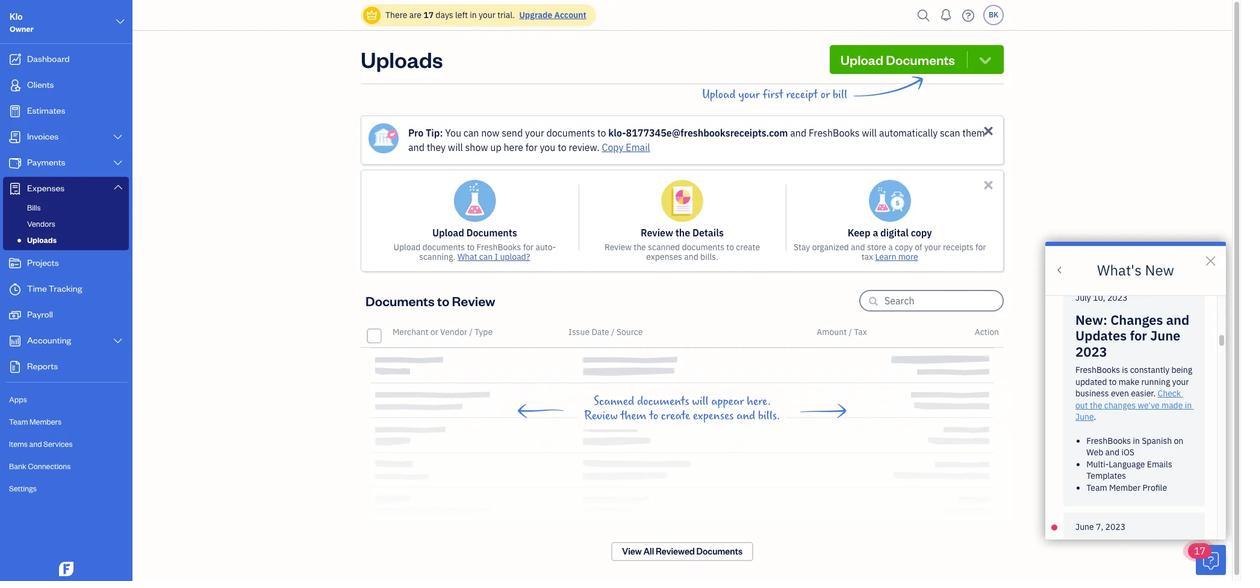 Task type: vqa. For each thing, say whether or not it's contained in the screenshot.
2nd by from right
no



Task type: describe. For each thing, give the bounding box(es) containing it.
payroll link
[[3, 304, 129, 328]]

here.
[[747, 395, 771, 409]]

type
[[475, 327, 493, 338]]

uploads inside main element
[[27, 235, 57, 245]]

go to help image
[[959, 6, 978, 24]]

Search text field
[[885, 292, 1003, 311]]

time tracking
[[27, 283, 82, 295]]

notifications image
[[937, 3, 956, 27]]

made
[[1162, 400, 1183, 411]]

learn more
[[875, 252, 918, 263]]

even
[[1111, 389, 1129, 399]]

them inside 'scanned documents will appear here. review them to create expenses and bills.'
[[621, 410, 647, 423]]

0 vertical spatial chevron large down image
[[115, 14, 126, 29]]

invoice image
[[8, 131, 22, 143]]

create for details
[[736, 242, 760, 253]]

what's new
[[1097, 261, 1174, 280]]

ios
[[1122, 448, 1135, 458]]

emails
[[1147, 459, 1172, 470]]

0 vertical spatial can
[[464, 127, 479, 139]]

review left scanned
[[605, 242, 632, 253]]

bill
[[833, 88, 847, 102]]

upload up 8177345e@freshbooksreceipts.com
[[702, 88, 736, 102]]

team inside the freshbooks in spanish on web and ios multi-language emails templates team member profile
[[1087, 483, 1107, 494]]

search image
[[914, 6, 934, 24]]

june inside check out the changes we've made in june
[[1076, 412, 1094, 423]]

view
[[622, 546, 642, 558]]

being
[[1172, 365, 1193, 376]]

check out the changes we've made in june link
[[1076, 389, 1194, 423]]

review.
[[569, 142, 600, 154]]

receipts
[[943, 242, 974, 253]]

crown image
[[366, 9, 378, 21]]

2 / from the left
[[611, 327, 615, 338]]

amount button
[[817, 327, 847, 338]]

1 horizontal spatial or
[[821, 88, 830, 102]]

details
[[693, 227, 724, 239]]

amount / tax
[[817, 327, 867, 338]]

scanning.
[[419, 252, 456, 263]]

new: changes and updates for june 2023
[[1076, 311, 1193, 361]]

chevron large down image for invoices
[[112, 133, 123, 142]]

upload documents button
[[830, 45, 1004, 74]]

items
[[9, 440, 28, 449]]

we've
[[1138, 400, 1160, 411]]

close image
[[982, 124, 996, 138]]

auto-
[[536, 242, 556, 253]]

first
[[763, 88, 783, 102]]

a inside stay organized and store a copy of your receipts for tax
[[889, 242, 893, 253]]

tracking
[[49, 283, 82, 295]]

apps link
[[3, 390, 129, 411]]

estimates
[[27, 105, 65, 116]]

client image
[[8, 80, 22, 92]]

3 / from the left
[[849, 327, 852, 338]]

expenses for the
[[646, 252, 682, 263]]

organized
[[812, 242, 849, 253]]

0 vertical spatial a
[[873, 227, 878, 239]]

vendor
[[440, 327, 467, 338]]

services
[[43, 440, 73, 449]]

chart image
[[8, 335, 22, 348]]

check out the changes we've made in june
[[1076, 389, 1194, 423]]

july 10, 2023
[[1076, 293, 1128, 304]]

documents inside 'scanned documents will appear here. review them to create expenses and bills.'
[[637, 395, 689, 409]]

july
[[1076, 293, 1091, 304]]

business
[[1076, 389, 1109, 399]]

2023 inside new: changes and updates for june 2023
[[1076, 343, 1107, 361]]

copy email
[[602, 142, 650, 154]]

klo
[[10, 11, 23, 22]]

for inside upload documents to freshbooks for auto- scanning.
[[523, 242, 534, 253]]

× button
[[1204, 248, 1217, 270]]

7,
[[1096, 522, 1104, 533]]

8177345e@freshbooksreceipts.com
[[626, 127, 788, 139]]

tip:
[[426, 127, 443, 139]]

all
[[644, 546, 654, 558]]

scanned documents will appear here. review them to create expenses and bills.
[[584, 395, 780, 423]]

check
[[1158, 389, 1181, 399]]

what
[[458, 252, 477, 263]]

profile
[[1143, 483, 1167, 494]]

dashboard image
[[8, 54, 22, 66]]

action
[[975, 327, 999, 338]]

automatically
[[879, 127, 938, 139]]

spanish
[[1142, 436, 1172, 447]]

report image
[[8, 361, 22, 373]]

tax button
[[854, 327, 867, 338]]

freshbooks inside the freshbooks is constantly being updated to make running your business even easier.
[[1076, 365, 1120, 376]]

close image
[[982, 178, 996, 192]]

freshbooks image
[[57, 563, 76, 577]]

1 vertical spatial can
[[479, 252, 493, 263]]

reports link
[[3, 355, 129, 380]]

june 7, 2023
[[1076, 522, 1126, 533]]

documents to review
[[366, 293, 495, 310]]

updated
[[1076, 377, 1107, 388]]

templates
[[1087, 471, 1126, 482]]

items and services link
[[3, 434, 129, 455]]

estimate image
[[8, 105, 22, 117]]

days
[[436, 10, 453, 20]]

what's new group
[[1046, 242, 1226, 582]]

0 horizontal spatial upload documents
[[432, 227, 517, 239]]

receipt
[[786, 88, 818, 102]]

team inside main element
[[9, 417, 28, 427]]

1 vertical spatial or
[[430, 327, 438, 338]]

learn
[[875, 252, 897, 263]]

accounting
[[27, 335, 71, 346]]

expenses link
[[3, 177, 129, 201]]

apps
[[9, 395, 27, 405]]

freshbooks inside and freshbooks will automatically scan them and they will show up here for you to review.
[[809, 127, 860, 139]]

create for will
[[661, 410, 690, 423]]

source
[[617, 327, 643, 338]]

the inside check out the changes we've made in june
[[1090, 400, 1103, 411]]

settings
[[9, 484, 37, 494]]

klo owner
[[10, 11, 34, 34]]

show
[[465, 142, 488, 154]]

copy inside stay organized and store a copy of your receipts for tax
[[895, 242, 913, 253]]

17 inside 17 dropdown button
[[1194, 546, 1206, 558]]

in inside check out the changes we've made in june
[[1185, 400, 1192, 411]]

documents inside view all reviewed documents link
[[697, 546, 743, 558]]

to inside the review the details review the scanned documents to create expenses and bills.
[[727, 242, 734, 253]]

and inside 'scanned documents will appear here. review them to create expenses and bills.'
[[737, 410, 755, 423]]

10,
[[1093, 293, 1106, 304]]

merchant
[[393, 327, 429, 338]]

out
[[1076, 400, 1088, 411]]

changes
[[1111, 311, 1163, 329]]

0 vertical spatial the
[[676, 227, 690, 239]]

here
[[504, 142, 523, 154]]

project image
[[8, 258, 22, 270]]

changes
[[1104, 400, 1136, 411]]

send
[[502, 127, 523, 139]]

reviewed
[[656, 546, 695, 558]]

documents up "merchant"
[[366, 293, 435, 310]]

upload documents button
[[830, 45, 1004, 74]]

copy
[[602, 142, 624, 154]]



Task type: locate. For each thing, give the bounding box(es) containing it.
2 vertical spatial chevron large down image
[[112, 182, 123, 192]]

1 vertical spatial chevron large down image
[[112, 158, 123, 168]]

1 vertical spatial in
[[1185, 400, 1192, 411]]

1 vertical spatial june
[[1076, 412, 1094, 423]]

will left automatically
[[862, 127, 877, 139]]

to inside and freshbooks will automatically scan them and they will show up here for you to review.
[[558, 142, 567, 154]]

will for and
[[862, 127, 877, 139]]

review down 'scanned'
[[584, 410, 618, 423]]

email
[[626, 142, 650, 154]]

web
[[1087, 448, 1104, 458]]

payment image
[[8, 157, 22, 169]]

updates
[[1076, 327, 1127, 345]]

type button
[[475, 327, 493, 338]]

0 horizontal spatial a
[[873, 227, 878, 239]]

bills. down the here.
[[758, 410, 780, 423]]

0 vertical spatial 17
[[424, 10, 434, 20]]

1 vertical spatial upload documents
[[432, 227, 517, 239]]

2 vertical spatial will
[[692, 395, 709, 409]]

team down templates in the right of the page
[[1087, 483, 1107, 494]]

chevron large down image down estimates "link"
[[112, 133, 123, 142]]

review the details image
[[661, 180, 703, 222]]

2 vertical spatial the
[[1090, 400, 1103, 411]]

vendors link
[[5, 217, 126, 231]]

/
[[469, 327, 473, 338], [611, 327, 615, 338], [849, 327, 852, 338]]

pro
[[408, 127, 424, 139]]

upload inside upload documents to freshbooks for auto- scanning.
[[394, 242, 421, 253]]

a right store
[[889, 242, 893, 253]]

june up the constantly
[[1150, 327, 1181, 345]]

2023 right 7, on the bottom
[[1105, 522, 1126, 533]]

to inside the freshbooks is constantly being updated to make running your business even easier.
[[1109, 377, 1117, 388]]

1 vertical spatial chevron large down image
[[112, 337, 123, 346]]

time
[[27, 283, 47, 295]]

freshbooks is constantly being updated to make running your business even easier.
[[1076, 365, 1195, 399]]

and inside the review the details review the scanned documents to create expenses and bills.
[[684, 252, 699, 263]]

appear
[[711, 395, 744, 409]]

or left vendor at the bottom left of page
[[430, 327, 438, 338]]

2023 right 10,
[[1108, 293, 1128, 304]]

your down being
[[1172, 377, 1189, 388]]

expense image
[[8, 183, 22, 195]]

0 vertical spatial june
[[1150, 327, 1181, 345]]

upload inside button
[[841, 51, 884, 68]]

your left first
[[739, 88, 760, 102]]

them down 'scanned'
[[621, 410, 647, 423]]

chevrondown image
[[977, 51, 994, 68]]

chevron large down image inside accounting link
[[112, 337, 123, 346]]

dashboard
[[27, 53, 70, 64]]

0 vertical spatial uploads
[[361, 45, 443, 73]]

settings link
[[3, 479, 129, 500]]

your up you
[[525, 127, 544, 139]]

documents
[[886, 51, 955, 68], [467, 227, 517, 239], [366, 293, 435, 310], [697, 546, 743, 558]]

uploads link
[[5, 233, 126, 248]]

and inside the freshbooks in spanish on web and ios multi-language emails templates team member profile
[[1106, 448, 1120, 458]]

/ left type button
[[469, 327, 473, 338]]

a up store
[[873, 227, 878, 239]]

2 horizontal spatial the
[[1090, 400, 1103, 411]]

2 vertical spatial june
[[1076, 522, 1094, 533]]

the up .
[[1090, 400, 1103, 411]]

2 horizontal spatial in
[[1185, 400, 1192, 411]]

1 horizontal spatial uploads
[[361, 45, 443, 73]]

clients link
[[3, 73, 129, 98]]

for inside stay organized and store a copy of your receipts for tax
[[976, 242, 986, 253]]

0 vertical spatial bills.
[[700, 252, 718, 263]]

connections
[[28, 462, 71, 472]]

expenses
[[646, 252, 682, 263], [693, 410, 734, 423]]

timer image
[[8, 284, 22, 296]]

documents right 'scanned'
[[637, 395, 689, 409]]

them inside and freshbooks will automatically scan them and they will show up here for you to review.
[[963, 127, 985, 139]]

klo-
[[608, 127, 626, 139]]

0 horizontal spatial 17
[[424, 10, 434, 20]]

bk
[[989, 10, 999, 19]]

review inside 'scanned documents will appear here. review them to create expenses and bills.'
[[584, 410, 618, 423]]

your inside stay organized and store a copy of your receipts for tax
[[924, 242, 941, 253]]

items and services
[[9, 440, 73, 449]]

make
[[1119, 377, 1140, 388]]

constantly
[[1130, 365, 1170, 376]]

chevron large down image inside invoices link
[[112, 133, 123, 142]]

a
[[873, 227, 878, 239], [889, 242, 893, 253]]

1 vertical spatial team
[[1087, 483, 1107, 494]]

documents inside the review the details review the scanned documents to create expenses and bills.
[[682, 242, 725, 253]]

2 horizontal spatial will
[[862, 127, 877, 139]]

june
[[1150, 327, 1181, 345], [1076, 412, 1094, 423], [1076, 522, 1094, 533]]

for left you
[[526, 142, 538, 154]]

clients
[[27, 79, 54, 90]]

members
[[30, 417, 62, 427]]

invoices link
[[3, 125, 129, 150]]

2023 for 10,
[[1108, 293, 1128, 304]]

and down pro
[[408, 142, 425, 154]]

0 vertical spatial copy
[[911, 227, 932, 239]]

17 button
[[1188, 544, 1226, 576]]

0 horizontal spatial team
[[9, 417, 28, 427]]

and inside stay organized and store a copy of your receipts for tax
[[851, 242, 865, 253]]

0 horizontal spatial /
[[469, 327, 473, 338]]

tax
[[854, 327, 867, 338]]

1 horizontal spatial expenses
[[693, 410, 734, 423]]

upload
[[841, 51, 884, 68], [702, 88, 736, 102], [432, 227, 464, 239], [394, 242, 421, 253]]

and inside new: changes and updates for june 2023
[[1166, 311, 1190, 329]]

to inside 'scanned documents will appear here. review them to create expenses and bills.'
[[649, 410, 658, 423]]

3 chevron large down image from the top
[[112, 182, 123, 192]]

your left trial.
[[479, 10, 496, 20]]

them right scan
[[963, 127, 985, 139]]

to
[[597, 127, 606, 139], [558, 142, 567, 154], [467, 242, 475, 253], [727, 242, 734, 253], [437, 293, 449, 310], [1109, 377, 1117, 388], [649, 410, 658, 423]]

2023 for 7,
[[1105, 522, 1126, 533]]

1 / from the left
[[469, 327, 473, 338]]

chevron large down image
[[112, 133, 123, 142], [112, 158, 123, 168], [112, 182, 123, 192]]

0 vertical spatial expenses
[[646, 252, 682, 263]]

1 vertical spatial uploads
[[27, 235, 57, 245]]

uploads down the "there" at the left top
[[361, 45, 443, 73]]

freshbooks
[[809, 127, 860, 139], [477, 242, 521, 253], [1076, 365, 1120, 376], [1087, 436, 1131, 447]]

create inside 'scanned documents will appear here. review them to create expenses and bills.'
[[661, 410, 690, 423]]

for inside new: changes and updates for june 2023
[[1130, 327, 1147, 345]]

to inside upload documents to freshbooks for auto- scanning.
[[467, 242, 475, 253]]

upload documents inside button
[[841, 51, 955, 68]]

for left auto-
[[523, 242, 534, 253]]

or
[[821, 88, 830, 102], [430, 327, 438, 338]]

documents right reviewed
[[697, 546, 743, 558]]

review the details review the scanned documents to create expenses and bills.
[[605, 227, 760, 263]]

uploads
[[361, 45, 443, 73], [27, 235, 57, 245]]

chevron large down image
[[115, 14, 126, 29], [112, 337, 123, 346]]

2 vertical spatial 2023
[[1105, 522, 1126, 533]]

expenses
[[27, 182, 65, 194]]

new:
[[1076, 311, 1108, 329]]

expenses inside the review the details review the scanned documents to create expenses and bills.
[[646, 252, 682, 263]]

documents up the what can i upload?
[[467, 227, 517, 239]]

expenses inside 'scanned documents will appear here. review them to create expenses and bills.'
[[693, 410, 734, 423]]

and freshbooks will automatically scan them and they will show up here for you to review.
[[408, 127, 985, 154]]

upload?
[[500, 252, 530, 263]]

your
[[479, 10, 496, 20], [739, 88, 760, 102], [525, 127, 544, 139], [924, 242, 941, 253], [1172, 377, 1189, 388]]

expenses down review the details image
[[646, 252, 682, 263]]

vendors
[[27, 219, 55, 229]]

2023
[[1108, 293, 1128, 304], [1076, 343, 1107, 361], [1105, 522, 1126, 533]]

and right items
[[29, 440, 42, 449]]

what's
[[1097, 261, 1142, 280]]

merchant or vendor / type
[[393, 327, 493, 338]]

and
[[790, 127, 807, 139], [408, 142, 425, 154], [851, 242, 865, 253], [684, 252, 699, 263], [1166, 311, 1190, 329], [737, 410, 755, 423], [29, 440, 42, 449], [1106, 448, 1120, 458]]

keep a digital copy image
[[869, 180, 911, 222]]

scanned
[[648, 242, 680, 253]]

documents inside upload documents button
[[886, 51, 955, 68]]

1 horizontal spatial 17
[[1194, 546, 1206, 558]]

1 chevron large down image from the top
[[112, 133, 123, 142]]

for right receipts
[[976, 242, 986, 253]]

1 vertical spatial create
[[661, 410, 690, 423]]

up
[[490, 142, 502, 154]]

for inside and freshbooks will automatically scan them and they will show up here for you to review.
[[526, 142, 538, 154]]

trial.
[[498, 10, 515, 20]]

can up the show
[[464, 127, 479, 139]]

and right changes
[[1166, 311, 1190, 329]]

1 horizontal spatial /
[[611, 327, 615, 338]]

and down keep
[[851, 242, 865, 253]]

projects link
[[3, 252, 129, 276]]

1 horizontal spatial will
[[692, 395, 709, 409]]

documents down details
[[682, 242, 725, 253]]

money image
[[8, 310, 22, 322]]

now
[[481, 127, 500, 139]]

1 vertical spatial the
[[634, 242, 646, 253]]

0 horizontal spatial or
[[430, 327, 438, 338]]

what can i upload?
[[458, 252, 530, 263]]

0 horizontal spatial will
[[448, 142, 463, 154]]

0 vertical spatial them
[[963, 127, 985, 139]]

1 horizontal spatial a
[[889, 242, 893, 253]]

documents left i
[[423, 242, 465, 253]]

create inside the review the details review the scanned documents to create expenses and bills.
[[736, 242, 760, 253]]

1 vertical spatial will
[[448, 142, 463, 154]]

1 vertical spatial them
[[621, 410, 647, 423]]

copy up of
[[911, 227, 932, 239]]

upload documents image
[[453, 180, 496, 222]]

and right scanned
[[684, 252, 699, 263]]

0 horizontal spatial bills.
[[700, 252, 718, 263]]

/ left tax
[[849, 327, 852, 338]]

chevron large down image down invoices link
[[112, 158, 123, 168]]

store
[[867, 242, 887, 253]]

uploads down "vendors"
[[27, 235, 57, 245]]

chevron large down image inside payments link
[[112, 158, 123, 168]]

your right of
[[924, 242, 941, 253]]

/ right date
[[611, 327, 615, 338]]

and down receipt
[[790, 127, 807, 139]]

0 vertical spatial in
[[470, 10, 477, 20]]

1 vertical spatial expenses
[[693, 410, 734, 423]]

will left the appear
[[692, 395, 709, 409]]

will for scanned
[[692, 395, 709, 409]]

bills. inside 'scanned documents will appear here. review them to create expenses and bills.'
[[758, 410, 780, 423]]

bills link
[[5, 201, 126, 215]]

will inside 'scanned documents will appear here. review them to create expenses and bills.'
[[692, 395, 709, 409]]

team up items
[[9, 417, 28, 427]]

2 vertical spatial in
[[1133, 436, 1140, 447]]

0 vertical spatial 2023
[[1108, 293, 1128, 304]]

2 horizontal spatial /
[[849, 327, 852, 338]]

main element
[[0, 0, 163, 582]]

for up the constantly
[[1130, 327, 1147, 345]]

bills. inside the review the details review the scanned documents to create expenses and bills.
[[700, 252, 718, 263]]

documents inside upload documents to freshbooks for auto- scanning.
[[423, 242, 465, 253]]

freshbooks inside upload documents to freshbooks for auto- scanning.
[[477, 242, 521, 253]]

is
[[1122, 365, 1128, 376]]

upload your first receipt or bill
[[702, 88, 847, 102]]

there are 17 days left in your trial. upgrade account
[[385, 10, 587, 20]]

documents up review.
[[547, 127, 595, 139]]

0 vertical spatial chevron large down image
[[112, 133, 123, 142]]

or left bill
[[821, 88, 830, 102]]

1 horizontal spatial create
[[736, 242, 760, 253]]

and inside items and services link
[[29, 440, 42, 449]]

can left i
[[479, 252, 493, 263]]

merchant or vendor button
[[393, 327, 467, 338]]

upload documents down search icon
[[841, 51, 955, 68]]

documents down search icon
[[886, 51, 955, 68]]

expenses for documents
[[693, 410, 734, 423]]

resource center badge image
[[1196, 546, 1226, 576]]

june down out
[[1076, 412, 1094, 423]]

chevron large down image for expenses
[[112, 182, 123, 192]]

0 horizontal spatial create
[[661, 410, 690, 423]]

bank
[[9, 462, 26, 472]]

dashboard link
[[3, 48, 129, 72]]

1 horizontal spatial upload documents
[[841, 51, 955, 68]]

view all reviewed documents
[[622, 546, 743, 558]]

upload up the scanning.
[[432, 227, 464, 239]]

0 horizontal spatial expenses
[[646, 252, 682, 263]]

1 vertical spatial bills.
[[758, 410, 780, 423]]

upgrade account link
[[517, 10, 587, 20]]

in right made
[[1185, 400, 1192, 411]]

the left scanned
[[634, 242, 646, 253]]

0 vertical spatial team
[[9, 417, 28, 427]]

1 horizontal spatial them
[[963, 127, 985, 139]]

1 horizontal spatial the
[[676, 227, 690, 239]]

expenses down the appear
[[693, 410, 734, 423]]

1 vertical spatial 2023
[[1076, 343, 1107, 361]]

1 horizontal spatial team
[[1087, 483, 1107, 494]]

of
[[915, 242, 922, 253]]

in up ios
[[1133, 436, 1140, 447]]

0 horizontal spatial them
[[621, 410, 647, 423]]

bills
[[27, 203, 41, 213]]

0 vertical spatial upload documents
[[841, 51, 955, 68]]

freshbooks inside the freshbooks in spanish on web and ios multi-language emails templates team member profile
[[1087, 436, 1131, 447]]

copy left of
[[895, 242, 913, 253]]

review up scanned
[[641, 227, 673, 239]]

1 vertical spatial 17
[[1194, 546, 1206, 558]]

bills. for scanned documents will appear here. review them to create expenses and bills.
[[758, 410, 780, 423]]

upload up bill
[[841, 51, 884, 68]]

0 vertical spatial or
[[821, 88, 830, 102]]

upload documents to freshbooks for auto- scanning.
[[394, 242, 556, 263]]

1 horizontal spatial in
[[1133, 436, 1140, 447]]

copy
[[911, 227, 932, 239], [895, 242, 913, 253]]

1 horizontal spatial bills.
[[758, 410, 780, 423]]

team
[[9, 417, 28, 427], [1087, 483, 1107, 494]]

date
[[592, 327, 609, 338]]

in right left
[[470, 10, 477, 20]]

june inside new: changes and updates for june 2023
[[1150, 327, 1181, 345]]

2 chevron large down image from the top
[[112, 158, 123, 168]]

new
[[1145, 261, 1174, 280]]

june left 7, on the bottom
[[1076, 522, 1094, 533]]

language
[[1109, 459, 1145, 470]]

0 vertical spatial will
[[862, 127, 877, 139]]

keep
[[848, 227, 871, 239]]

and left ios
[[1106, 448, 1120, 458]]

1 vertical spatial a
[[889, 242, 893, 253]]

upload documents up upload documents to freshbooks for auto- scanning.
[[432, 227, 517, 239]]

digital
[[881, 227, 909, 239]]

review up type button
[[452, 293, 495, 310]]

chevron large down image up bills link
[[112, 182, 123, 192]]

0 vertical spatial create
[[736, 242, 760, 253]]

in inside the freshbooks in spanish on web and ios multi-language emails templates team member profile
[[1133, 436, 1140, 447]]

0 horizontal spatial the
[[634, 242, 646, 253]]

bills. down details
[[700, 252, 718, 263]]

will down you at the left of the page
[[448, 142, 463, 154]]

chevron large down image for payments
[[112, 158, 123, 168]]

the up scanned
[[676, 227, 690, 239]]

2023 up updated
[[1076, 343, 1107, 361]]

upload up documents to review
[[394, 242, 421, 253]]

view all reviewed documents link
[[611, 543, 753, 562]]

0 horizontal spatial in
[[470, 10, 477, 20]]

1 vertical spatial copy
[[895, 242, 913, 253]]

account
[[554, 10, 587, 20]]

0 horizontal spatial uploads
[[27, 235, 57, 245]]

keep a digital copy
[[848, 227, 932, 239]]

bills. for review the details review the scanned documents to create expenses and bills.
[[700, 252, 718, 263]]

your inside the freshbooks is constantly being updated to make running your business even easier.
[[1172, 377, 1189, 388]]

payments
[[27, 157, 65, 168]]

and down the here.
[[737, 410, 755, 423]]



